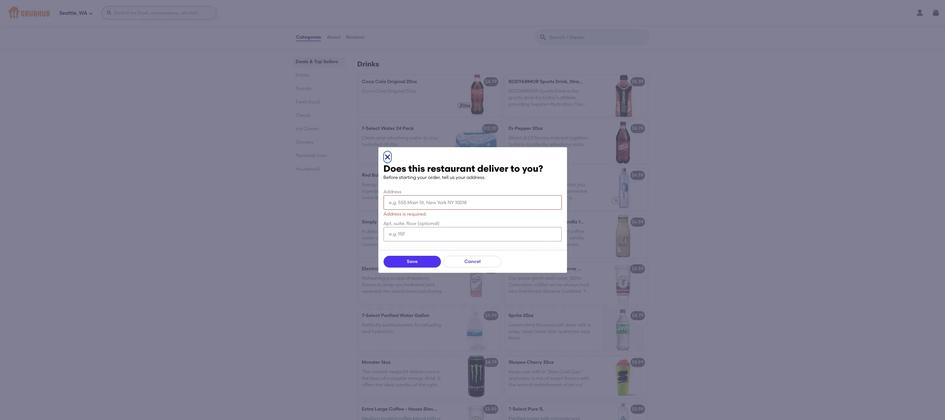 Task type: vqa. For each thing, say whether or not it's contained in the screenshot.
yogurt
no



Task type: describe. For each thing, give the bounding box(es) containing it.
orange
[[378, 220, 395, 225]]

texture
[[412, 32, 428, 37]]

drinks tab
[[296, 72, 342, 79]]

blend inside 'blend of 23 flavors married together to form a pefectly refreshing soda.'
[[509, 135, 521, 141]]

fresh food tab
[[296, 99, 342, 106]]

electrolit strawberry kiwi 21oz image
[[452, 262, 501, 305]]

beans
[[565, 242, 578, 248]]

hydrated inside clean and refreshing water to stay hydrated all day.
[[362, 142, 382, 147]]

married
[[550, 135, 568, 141]]

of inside 'blend of 23 flavors married together to form a pefectly refreshing soda.'
[[522, 135, 527, 141]]

drink,
[[556, 79, 569, 85]]

refreshing kiwi and strawberry flavors to keep you hydrated and replenish the electrolytes lost during exercise.
[[362, 276, 442, 301]]

beverage.
[[509, 256, 531, 261]]

flavors inside 'blend of 23 flavors married together to form a pefectly refreshing soda.'
[[534, 135, 549, 141]]

0 horizontal spatial can
[[509, 189, 517, 194]]

deliciously
[[366, 25, 389, 30]]

taste
[[535, 329, 546, 335]]

0 vertical spatial drinks
[[357, 60, 379, 68]]

monster 16oz image
[[452, 356, 501, 399]]

extra for extra large coffee - 7 reserve colombian 24oz
[[509, 266, 520, 272]]

extra large coffee - 7 reserve colombian 24oz image
[[598, 262, 648, 305]]

of inside the discover a creamy blend of coffee and milk, mixed with divine vanilla flavor. the finest arabica beans create a rich and undeniably luscious beverage.
[[565, 229, 569, 234]]

about button
[[326, 26, 341, 49]]

dr pepper 20oz
[[509, 126, 543, 131]]

water inside a delicious orange juice free from water or preservtives and not from concentrate.
[[362, 236, 375, 241]]

mixed
[[530, 236, 543, 241]]

household
[[296, 166, 319, 172]]

and inside funyuns® onion flavored rings are a deliciously different snack that's fun to eat, with a crisp texture and zesty onion flavor
[[429, 32, 438, 37]]

kiwi
[[409, 266, 418, 272]]

candy tab
[[296, 112, 342, 119]]

smartwater 1l image
[[598, 169, 648, 211]]

enjoy
[[519, 376, 531, 382]]

coca cola original 20oz image
[[452, 75, 501, 117]]

address is required.
[[384, 212, 427, 217]]

to inside clean and refreshing water to stay hydrated all day.
[[423, 135, 428, 141]]

a left mix
[[532, 376, 535, 382]]

extra large coffee - house blend 24oz image
[[452, 403, 501, 421]]

e,g. 15F search field
[[384, 227, 562, 242]]

finest
[[533, 242, 545, 248]]

7
[[555, 266, 557, 272]]

day.
[[390, 142, 399, 147]]

personal care
[[296, 153, 327, 159]]

for inside purity you can taste; hydration you can feel. vapor distilled smartwater with added electrolytes for a distinctive pure and crisp taste.
[[562, 195, 568, 201]]

seattle,
[[59, 10, 78, 16]]

1 vertical spatial strawberry
[[383, 266, 408, 272]]

hydrated inside refreshing kiwi and strawberry flavors to keep you hydrated and replenish the electrolytes lost during exercise.
[[404, 282, 425, 288]]

some
[[362, 195, 374, 201]]

about
[[327, 34, 341, 40]]

28oz
[[615, 79, 625, 85]]

the inside refreshing kiwi and strawberry flavors to keep you hydrated and replenish the electrolytes lost during exercise.
[[383, 289, 390, 295]]

frappuccino
[[532, 220, 561, 225]]

$5.39
[[632, 79, 644, 85]]

a inside 'blend of 23 flavors married together to form a pefectly refreshing soda.'
[[526, 142, 529, 147]]

- for 7
[[552, 266, 554, 272]]

purified
[[381, 313, 399, 319]]

and right kiwi
[[396, 276, 405, 281]]

to inside refreshing kiwi and strawberry flavors to keep you hydrated and replenish the electrolytes lost during exercise.
[[378, 282, 382, 288]]

a down different
[[396, 32, 399, 37]]

categories button
[[296, 26, 321, 49]]

starbucks frappuccino vanilla 13.7oz image
[[598, 215, 648, 258]]

electrolytes inside refreshing kiwi and strawberry flavors to keep you hydrated and replenish the electrolytes lost during exercise.
[[392, 289, 417, 295]]

snack
[[410, 25, 423, 30]]

with inside "lemon-lime flavored soft drink with a crisp, clean taste that quenches your thirst."
[[577, 323, 587, 328]]

a
[[362, 229, 365, 234]]

flavors inside refreshing kiwi and strawberry flavors to keep you hydrated and replenish the electrolytes lost during exercise.
[[362, 282, 377, 288]]

svg image
[[932, 9, 940, 17]]

bull
[[372, 173, 380, 178]]

grocery tab
[[296, 139, 342, 146]]

tell
[[442, 175, 449, 180]]

of left the an
[[563, 383, 567, 388]]

1 horizontal spatial 24oz
[[604, 266, 614, 272]]

large for extra large coffee - house blend 24oz
[[375, 407, 388, 413]]

$6.59
[[632, 220, 644, 225]]

funyuns® onion flavored rings are a deliciously different snack that's fun to eat, with a crisp texture and zesty onion flavor
[[362, 18, 443, 44]]

7-select purified water gallon
[[362, 313, 429, 319]]

required.
[[407, 212, 427, 217]]

orange
[[387, 229, 403, 234]]

1 horizontal spatial water
[[400, 313, 414, 319]]

2 horizontal spatial svg image
[[384, 153, 391, 161]]

pack
[[403, 126, 414, 131]]

7- for 7-select pure 1l
[[509, 407, 513, 413]]

the
[[523, 242, 531, 248]]

you inside refreshing kiwi and strawberry flavors to keep you hydrated and replenish the electrolytes lost during exercise.
[[395, 282, 403, 288]]

address for address is required.
[[384, 212, 402, 217]]

bodyarmor sports drink, strawberry banana 28oz image
[[598, 75, 648, 117]]

a up mix
[[542, 369, 545, 375]]

an
[[569, 383, 574, 388]]

hydration.
[[372, 329, 394, 335]]

and inside a delicious orange juice free from water or preservtives and not from concentrate.
[[409, 236, 418, 241]]

preservtives
[[381, 236, 408, 241]]

smartwater 1l
[[509, 173, 541, 178]]

sprite
[[509, 313, 522, 319]]

1 vertical spatial 24oz
[[437, 407, 448, 413]]

simply orange juice 52oz image
[[452, 215, 501, 258]]

2 original from the top
[[387, 88, 405, 94]]

save button
[[384, 256, 441, 268]]

taste;
[[541, 182, 554, 188]]

funyuns®
[[362, 18, 386, 24]]

coffee for 7
[[536, 266, 551, 272]]

7- for 7-select purified water gallon
[[362, 313, 366, 319]]

juice
[[396, 220, 409, 225]]

starbucks frappuccino vanilla 13.7oz
[[509, 220, 592, 225]]

keep
[[509, 369, 520, 375]]

your for does
[[456, 175, 466, 180]]

1 vertical spatial 1l
[[539, 407, 544, 413]]

quenches
[[558, 329, 580, 335]]

and down finest
[[538, 249, 547, 254]]

with inside purity you can taste; hydration you can feel. vapor distilled smartwater with added electrolytes for a distinctive pure and crisp taste.
[[509, 195, 518, 201]]

wa
[[79, 10, 87, 16]]

personal care tab
[[296, 152, 342, 159]]

0 horizontal spatial your
[[417, 175, 427, 180]]

added
[[519, 195, 534, 201]]

smartwater inside purity you can taste; hydration you can feel. vapor distilled smartwater with added electrolytes for a distinctive pure and crisp taste.
[[561, 189, 588, 194]]

23
[[528, 135, 533, 141]]

water inside perfectly purified water for refueling and hydration.
[[401, 323, 413, 328]]

address for address
[[384, 189, 402, 195]]

pure
[[532, 202, 543, 208]]

stay
[[429, 135, 438, 141]]

food
[[309, 99, 320, 105]]

and up flavor.
[[509, 236, 518, 241]]

zesty
[[362, 38, 373, 44]]

funyuns onion flavored rings 6oz image
[[452, 5, 501, 47]]

care
[[316, 153, 327, 159]]

e,g. 555 Main St, New York NY 10018 search field
[[384, 196, 562, 210]]

7- for 7-select water 24 pack
[[362, 126, 366, 131]]

1 horizontal spatial svg image
[[106, 10, 112, 15]]

that
[[548, 329, 557, 335]]

vanilla
[[562, 220, 578, 225]]

1 vertical spatial from
[[428, 236, 438, 241]]

to inside funyuns® onion flavored rings are a deliciously different snack that's fun to eat, with a crisp texture and zesty onion flavor
[[370, 32, 375, 37]]

strawberry
[[406, 276, 430, 281]]

taste.
[[565, 202, 578, 208]]

reserve
[[559, 266, 576, 272]]

0 horizontal spatial smartwater
[[509, 173, 535, 178]]

snacks
[[296, 86, 312, 91]]

creamy
[[533, 229, 550, 234]]

top
[[314, 59, 322, 65]]

1 vertical spatial blend
[[424, 407, 436, 413]]

- for house
[[405, 407, 407, 413]]

2 coca from the top
[[362, 88, 374, 94]]

a inside "lemon-lime flavored soft drink with a crisp, clean taste that quenches your thirst."
[[588, 323, 591, 328]]

during
[[427, 289, 442, 295]]

deliver
[[477, 163, 508, 174]]

simply orange juice 52oz
[[362, 220, 420, 225]]

a inside purity you can taste; hydration you can feel. vapor distilled smartwater with added electrolytes for a distinctive pure and crisp taste.
[[569, 195, 572, 201]]

colombian
[[577, 266, 602, 272]]

vitamins,
[[394, 195, 415, 201]]

a left rich
[[524, 249, 527, 254]]

2 vertical spatial $5.99
[[632, 360, 644, 366]]

different
[[390, 25, 409, 30]]

52oz
[[410, 220, 420, 225]]

red
[[362, 173, 371, 178]]

1 coca from the top
[[362, 79, 374, 85]]

for inside perfectly purified water for refueling and hydration.
[[415, 323, 421, 328]]

luscious
[[574, 249, 592, 254]]

crisp inside purity you can taste; hydration you can feel. vapor distilled smartwater with added electrolytes for a distinctive pure and crisp taste.
[[554, 202, 564, 208]]

bodyarmor
[[509, 79, 539, 85]]

select for perfectly
[[366, 313, 380, 319]]

taurine,
[[415, 189, 432, 194]]

before
[[384, 175, 398, 180]]



Task type: locate. For each thing, give the bounding box(es) containing it.
24
[[396, 126, 401, 131]]

and inside keep cool with a "stay cold cup" and enjoy a mix of sweet flavors with the smooth refreshment of an icy!
[[509, 376, 518, 382]]

0 horizontal spatial large
[[375, 407, 388, 413]]

1 vertical spatial original
[[387, 88, 405, 94]]

soft
[[556, 323, 564, 328]]

1 vertical spatial $5.99
[[485, 313, 497, 319]]

refreshing down the "married"
[[549, 142, 571, 147]]

0 vertical spatial large
[[522, 266, 535, 272]]

deals & top sellers tab
[[296, 58, 342, 65]]

strawberry right drink,
[[570, 79, 595, 85]]

pepper
[[515, 126, 531, 131]]

2 horizontal spatial your
[[581, 329, 591, 335]]

your right the us on the top left
[[456, 175, 466, 180]]

a down "23"
[[526, 142, 529, 147]]

1 vertical spatial extra
[[362, 407, 374, 413]]

1 horizontal spatial for
[[562, 195, 568, 201]]

- left 7
[[552, 266, 554, 272]]

13.7oz
[[579, 220, 592, 225]]

0 vertical spatial flavors
[[534, 135, 549, 141]]

0 vertical spatial $3.59
[[632, 266, 644, 272]]

0 vertical spatial electrolytes
[[535, 195, 561, 201]]

0 vertical spatial hydrated
[[362, 142, 382, 147]]

apt, suite, floor (optional)
[[384, 221, 439, 227]]

and right pure
[[544, 202, 553, 208]]

1 vertical spatial water
[[362, 236, 375, 241]]

0 horizontal spatial hydrated
[[362, 142, 382, 147]]

0 horizontal spatial flavors
[[362, 282, 377, 288]]

1 vertical spatial coca
[[362, 88, 374, 94]]

a up mixed
[[529, 229, 532, 234]]

0 horizontal spatial -
[[405, 407, 407, 413]]

sports
[[540, 79, 554, 85]]

2 coca cola original 20oz from the top
[[362, 88, 416, 94]]

the left smooth
[[509, 383, 516, 388]]

create
[[509, 249, 523, 254]]

1 vertical spatial $3.59
[[485, 407, 497, 413]]

keep cool with a "stay cold cup" and enjoy a mix of sweet flavors with the smooth refreshment of an icy!
[[509, 369, 589, 388]]

your up highly
[[417, 175, 427, 180]]

7-select purified water gallon image
[[452, 309, 501, 352]]

1 horizontal spatial can
[[531, 182, 540, 188]]

1 horizontal spatial blend
[[509, 135, 521, 141]]

electrolytes
[[535, 195, 561, 201], [392, 289, 417, 295]]

and down the "that's"
[[429, 32, 438, 37]]

extra for extra large coffee - house blend 24oz
[[362, 407, 374, 413]]

milk,
[[519, 236, 529, 241]]

pefectly
[[530, 142, 548, 147]]

24oz right colombian
[[604, 266, 614, 272]]

0 vertical spatial coca cola original 20oz
[[362, 79, 417, 85]]

sprite 20oz image
[[598, 309, 648, 352]]

electrolytes down the keep
[[392, 289, 417, 295]]

0 vertical spatial select
[[366, 126, 380, 131]]

main navigation navigation
[[0, 0, 945, 26]]

electrolytes down "distilled"
[[535, 195, 561, 201]]

perfectly
[[362, 323, 381, 328]]

with up the distinctive
[[509, 195, 518, 201]]

0 horizontal spatial you
[[395, 282, 403, 288]]

lemon-
[[509, 323, 526, 328]]

discover a creamy blend of coffee and milk, mixed with divine vanilla flavor. the finest arabica beans create a rich and undeniably luscious beverage.
[[509, 229, 592, 261]]

7- up clean at the left
[[362, 126, 366, 131]]

cold
[[559, 369, 570, 375]]

with up mix
[[532, 369, 541, 375]]

7-select pure 1l
[[509, 407, 544, 413]]

purified
[[382, 323, 400, 328]]

dr pepper 20oz image
[[598, 122, 648, 164]]

and inside perfectly purified water for refueling and hydration.
[[362, 329, 371, 335]]

"stay
[[546, 369, 558, 375]]

blend
[[509, 135, 521, 141], [424, 407, 436, 413]]

blend right house
[[424, 407, 436, 413]]

1 vertical spatial select
[[366, 313, 380, 319]]

flavors up 'pefectly'
[[534, 135, 549, 141]]

drinks down zesty
[[357, 60, 379, 68]]

0 vertical spatial blend
[[509, 135, 521, 141]]

refreshing up day.
[[386, 135, 408, 141]]

the inside keep cool with a "stay cold cup" and enjoy a mix of sweet flavors with the smooth refreshment of an icy!
[[509, 383, 516, 388]]

ice cream tab
[[296, 125, 342, 132]]

hydrated down strawberry
[[404, 282, 425, 288]]

with up arabica
[[545, 236, 554, 241]]

of inside energy drink containing highly quality ingredients of caffeine, taurine, some b-group vitamins, and sugars.
[[388, 189, 392, 194]]

0 horizontal spatial svg image
[[89, 11, 93, 15]]

large for extra large coffee - 7 reserve colombian 24oz
[[522, 266, 535, 272]]

0 vertical spatial 7-
[[362, 126, 366, 131]]

1 horizontal spatial $3.59
[[632, 266, 644, 272]]

of up the refreshment
[[545, 376, 549, 382]]

1 vertical spatial coca cola original 20oz
[[362, 88, 416, 94]]

reviews button
[[346, 26, 365, 49]]

select up perfectly
[[366, 313, 380, 319]]

or
[[376, 236, 380, 241]]

and inside purity you can taste; hydration you can feel. vapor distilled smartwater with added electrolytes for a distinctive pure and crisp taste.
[[544, 202, 553, 208]]

1 address from the top
[[384, 189, 402, 195]]

discover
[[509, 229, 528, 234]]

12oz
[[381, 173, 391, 178]]

you right the keep
[[395, 282, 403, 288]]

1 horizontal spatial -
[[552, 266, 554, 272]]

0 horizontal spatial drinks
[[296, 72, 309, 78]]

to left the keep
[[378, 282, 382, 288]]

water inside clean and refreshing water to stay hydrated all day.
[[410, 135, 422, 141]]

drink inside "lemon-lime flavored soft drink with a crisp, clean taste that quenches your thirst."
[[565, 323, 576, 328]]

drink inside energy drink containing highly quality ingredients of caffeine, taurine, some b-group vitamins, and sugars.
[[378, 182, 389, 188]]

0 vertical spatial 24oz
[[604, 266, 614, 272]]

1 horizontal spatial drinks
[[357, 60, 379, 68]]

to right fun
[[370, 32, 375, 37]]

0 vertical spatial address
[[384, 189, 402, 195]]

bodyarmor sports drink, strawberry banana 28oz
[[509, 79, 625, 85]]

0 vertical spatial refreshing
[[386, 135, 408, 141]]

coca cola original 20oz
[[362, 79, 417, 85], [362, 88, 416, 94]]

starbucks
[[509, 220, 531, 225]]

1 vertical spatial smartwater
[[561, 189, 588, 194]]

1l up "vapor"
[[537, 173, 541, 178]]

extra large coffee - house blend 24oz
[[362, 407, 448, 413]]

refreshing
[[386, 135, 408, 141], [549, 142, 571, 147]]

0 horizontal spatial blend
[[424, 407, 436, 413]]

$4.79
[[485, 79, 497, 85], [632, 126, 644, 131], [632, 313, 644, 319], [485, 360, 497, 366]]

for
[[562, 195, 568, 201], [415, 323, 421, 328]]

1l right pure
[[539, 407, 544, 413]]

are
[[436, 18, 443, 24]]

0 vertical spatial the
[[383, 289, 390, 295]]

1 vertical spatial coffee
[[389, 407, 404, 413]]

0 vertical spatial original
[[387, 79, 405, 85]]

1 vertical spatial address
[[384, 212, 402, 217]]

address up simply orange juice 52oz
[[384, 212, 402, 217]]

water down pack
[[410, 135, 422, 141]]

1 horizontal spatial you
[[522, 182, 530, 188]]

7-
[[362, 126, 366, 131], [362, 313, 366, 319], [509, 407, 513, 413]]

1 horizontal spatial coffee
[[536, 266, 551, 272]]

water down 7-select purified water gallon
[[401, 323, 413, 328]]

0 horizontal spatial the
[[383, 289, 390, 295]]

categories
[[296, 34, 321, 40]]

hydrated
[[362, 142, 382, 147], [404, 282, 425, 288]]

blend
[[551, 229, 564, 234]]

your inside "lemon-lime flavored soft drink with a crisp, clean taste that quenches your thirst."
[[581, 329, 591, 335]]

from down (optional) on the bottom of page
[[426, 229, 436, 234]]

that's
[[424, 25, 437, 30]]

of
[[522, 135, 527, 141], [388, 189, 392, 194], [565, 229, 569, 234], [545, 376, 549, 382], [563, 383, 567, 388]]

flavors up replenish
[[362, 282, 377, 288]]

30oz
[[543, 360, 554, 366]]

1 coca cola original 20oz from the top
[[362, 79, 417, 85]]

0 vertical spatial $5.99
[[485, 173, 497, 178]]

0 horizontal spatial extra
[[362, 407, 374, 413]]

2 horizontal spatial you
[[577, 182, 585, 188]]

and down perfectly
[[362, 329, 371, 335]]

with up icy!
[[580, 376, 589, 382]]

1 vertical spatial electrolytes
[[392, 289, 417, 295]]

apt,
[[384, 221, 393, 227]]

1 horizontal spatial drink
[[565, 323, 576, 328]]

24oz right house
[[437, 407, 448, 413]]

arabica
[[546, 242, 564, 248]]

- left house
[[405, 407, 407, 413]]

eat,
[[376, 32, 384, 37]]

1 cola from the top
[[375, 79, 386, 85]]

smartwater up purity
[[509, 173, 535, 178]]

your for lemon-
[[581, 329, 591, 335]]

and up the all
[[376, 135, 385, 141]]

coffee
[[536, 266, 551, 272], [389, 407, 404, 413]]

0 horizontal spatial electrolytes
[[392, 289, 417, 295]]

of up divine
[[565, 229, 569, 234]]

select up clean at the left
[[366, 126, 380, 131]]

a up taste.
[[569, 195, 572, 201]]

clean and refreshing water to stay hydrated all day.
[[362, 135, 438, 147]]

is
[[403, 212, 406, 217]]

you up feel.
[[522, 182, 530, 188]]

0 vertical spatial smartwater
[[509, 173, 535, 178]]

2 vertical spatial water
[[401, 323, 413, 328]]

blend up form
[[509, 135, 521, 141]]

water down the a at the bottom of the page
[[362, 236, 375, 241]]

0 vertical spatial can
[[531, 182, 540, 188]]

$4.79 for blend of 23 flavors married together to form a pefectly refreshing soda.
[[632, 126, 644, 131]]

0 vertical spatial for
[[562, 195, 568, 201]]

drinks inside tab
[[296, 72, 309, 78]]

a
[[362, 25, 365, 30], [396, 32, 399, 37], [526, 142, 529, 147], [569, 195, 572, 201], [529, 229, 532, 234], [524, 249, 527, 254], [588, 323, 591, 328], [542, 369, 545, 375], [532, 376, 535, 382]]

coffee
[[570, 229, 584, 234]]

0 horizontal spatial coffee
[[389, 407, 404, 413]]

blend of 23 flavors married together to form a pefectly refreshing soda.
[[509, 135, 588, 147]]

$3.99
[[632, 407, 644, 413]]

does
[[384, 163, 406, 174]]

refreshing
[[362, 276, 385, 281]]

$3.59 for extra large coffee - 7 reserve colombian 24oz
[[632, 266, 644, 272]]

of left "23"
[[522, 135, 527, 141]]

for up taste.
[[562, 195, 568, 201]]

perfectly purified water for refueling and hydration.
[[362, 323, 441, 335]]

household tab
[[296, 166, 342, 173]]

$5.99 for sprite
[[485, 313, 497, 319]]

drinks
[[357, 60, 379, 68], [296, 72, 309, 78]]

crisp inside funyuns® onion flavored rings are a deliciously different snack that's fun to eat, with a crisp texture and zesty onion flavor
[[400, 32, 411, 37]]

red bull 12oz image
[[452, 169, 501, 211]]

electrolytes inside purity you can taste; hydration you can feel. vapor distilled smartwater with added electrolytes for a distinctive pure and crisp taste.
[[535, 195, 561, 201]]

select
[[366, 126, 380, 131], [366, 313, 380, 319], [513, 407, 527, 413]]

drink up quenches
[[565, 323, 576, 328]]

monster
[[362, 360, 380, 366]]

lime
[[526, 323, 535, 328]]

and down taurine,
[[416, 195, 425, 201]]

1 vertical spatial drinks
[[296, 72, 309, 78]]

0 vertical spatial 1l
[[537, 173, 541, 178]]

1 vertical spatial large
[[375, 407, 388, 413]]

0 vertical spatial water
[[381, 126, 395, 131]]

and down juice
[[409, 236, 418, 241]]

fresh
[[296, 99, 308, 105]]

0 vertical spatial extra
[[509, 266, 520, 272]]

cancel button
[[444, 256, 501, 268]]

$5.99 for smartwater
[[485, 173, 497, 178]]

slurpee cherry 30oz
[[509, 360, 554, 366]]

of up group
[[388, 189, 392, 194]]

1 horizontal spatial smartwater
[[561, 189, 588, 194]]

cup"
[[571, 369, 582, 375]]

select left pure
[[513, 407, 527, 413]]

to left form
[[509, 142, 513, 147]]

not
[[419, 236, 426, 241]]

a up fun
[[362, 25, 365, 30]]

and inside clean and refreshing water to stay hydrated all day.
[[376, 135, 385, 141]]

crisp left taste.
[[554, 202, 564, 208]]

2 horizontal spatial flavors
[[564, 376, 579, 382]]

2 address from the top
[[384, 212, 402, 217]]

you right hydration at the top right of page
[[577, 182, 585, 188]]

and down keep
[[509, 376, 518, 382]]

0 vertical spatial coca
[[362, 79, 374, 85]]

drink down 12oz
[[378, 182, 389, 188]]

your right quenches
[[581, 329, 591, 335]]

1 horizontal spatial large
[[522, 266, 535, 272]]

caffeine,
[[393, 189, 414, 194]]

snacks tab
[[296, 85, 342, 92]]

1 horizontal spatial crisp
[[554, 202, 564, 208]]

can up "vapor"
[[531, 182, 540, 188]]

the down the keep
[[383, 289, 390, 295]]

-
[[552, 266, 554, 272], [405, 407, 407, 413]]

0 vertical spatial coffee
[[536, 266, 551, 272]]

1 vertical spatial the
[[509, 383, 516, 388]]

with inside funyuns® onion flavored rings are a deliciously different snack that's fun to eat, with a crisp texture and zesty onion flavor
[[386, 32, 395, 37]]

with up flavor
[[386, 32, 395, 37]]

a right "soft"
[[588, 323, 591, 328]]

2 vertical spatial select
[[513, 407, 527, 413]]

0 horizontal spatial 24oz
[[437, 407, 448, 413]]

7-select water 24 pack image
[[452, 122, 501, 164]]

7- left pure
[[509, 407, 513, 413]]

with up quenches
[[577, 323, 587, 328]]

monster 16oz
[[362, 360, 391, 366]]

energy
[[362, 182, 377, 188]]

refreshing inside 'blend of 23 flavors married together to form a pefectly refreshing soda.'
[[549, 142, 571, 147]]

1 original from the top
[[387, 79, 405, 85]]

crisp down different
[[400, 32, 411, 37]]

cream
[[304, 126, 319, 132]]

21oz
[[420, 266, 429, 272]]

smartwater down hydration at the top right of page
[[561, 189, 588, 194]]

coffee for house
[[389, 407, 404, 413]]

electrolit
[[362, 266, 382, 272]]

0 horizontal spatial $3.59
[[485, 407, 497, 413]]

deals & top sellers
[[296, 59, 338, 65]]

1 horizontal spatial your
[[456, 175, 466, 180]]

2 cola from the top
[[375, 88, 386, 94]]

address
[[384, 189, 402, 195], [384, 212, 402, 217]]

$4.79 for lemon-lime flavored soft drink with a crisp, clean taste that quenches your thirst.
[[632, 313, 644, 319]]

svg image
[[106, 10, 112, 15], [89, 11, 93, 15], [384, 153, 391, 161]]

flavored
[[536, 323, 555, 328]]

to up purity
[[511, 163, 520, 174]]

0 vertical spatial cola
[[375, 79, 386, 85]]

and
[[429, 32, 438, 37], [376, 135, 385, 141], [416, 195, 425, 201], [544, 202, 553, 208], [409, 236, 418, 241], [509, 236, 518, 241], [538, 249, 547, 254], [396, 276, 405, 281], [426, 282, 435, 288], [362, 329, 371, 335], [509, 376, 518, 382]]

seattle, wa
[[59, 10, 87, 16]]

water up perfectly purified water for refueling and hydration.
[[400, 313, 414, 319]]

and inside energy drink containing highly quality ingredients of caffeine, taurine, some b-group vitamins, and sugars.
[[416, 195, 425, 201]]

crisp
[[400, 32, 411, 37], [554, 202, 564, 208]]

0 horizontal spatial for
[[415, 323, 421, 328]]

1 horizontal spatial electrolytes
[[535, 195, 561, 201]]

1 vertical spatial crisp
[[554, 202, 564, 208]]

$3.59 for extra large coffee - house blend 24oz
[[485, 407, 497, 413]]

refreshing inside clean and refreshing water to stay hydrated all day.
[[386, 135, 408, 141]]

lost
[[418, 289, 426, 295]]

you?
[[522, 163, 543, 174]]

to left the stay
[[423, 135, 428, 141]]

for down gallon
[[415, 323, 421, 328]]

0 vertical spatial water
[[410, 135, 422, 141]]

coffee left 7
[[536, 266, 551, 272]]

address up group
[[384, 189, 402, 195]]

0 horizontal spatial drink
[[378, 182, 389, 188]]

0 vertical spatial from
[[426, 229, 436, 234]]

to inside 'blend of 23 flavors married together to form a pefectly refreshing soda.'
[[509, 142, 513, 147]]

water
[[410, 135, 422, 141], [362, 236, 375, 241], [401, 323, 413, 328]]

7- up perfectly
[[362, 313, 366, 319]]

1 horizontal spatial strawberry
[[570, 79, 595, 85]]

hydrated down clean at the left
[[362, 142, 382, 147]]

0 horizontal spatial crisp
[[400, 32, 411, 37]]

2 vertical spatial flavors
[[564, 376, 579, 382]]

1 vertical spatial flavors
[[362, 282, 377, 288]]

slurpee cherry 30oz image
[[598, 356, 648, 399]]

drinks down deals
[[296, 72, 309, 78]]

lemon-lime flavored soft drink with a crisp, clean taste that quenches your thirst.
[[509, 323, 591, 341]]

flavors
[[534, 135, 549, 141], [362, 282, 377, 288], [564, 376, 579, 382]]

to inside does this restaurant deliver to you? before starting your order, tell us your address.
[[511, 163, 520, 174]]

1 horizontal spatial flavors
[[534, 135, 549, 141]]

1 vertical spatial can
[[509, 189, 517, 194]]

flavors inside keep cool with a "stay cold cup" and enjoy a mix of sweet flavors with the smooth refreshment of an icy!
[[564, 376, 579, 382]]

magnifying glass icon image
[[539, 33, 547, 41]]

sprite 20oz
[[509, 313, 534, 319]]

extra large coffee - 7 reserve colombian 24oz
[[509, 266, 614, 272]]

coffee left house
[[389, 407, 404, 413]]

1 horizontal spatial the
[[509, 383, 516, 388]]

from right not
[[428, 236, 438, 241]]

purity
[[509, 182, 521, 188]]

flavors up the an
[[564, 376, 579, 382]]

0 vertical spatial drink
[[378, 182, 389, 188]]

with inside the discover a creamy blend of coffee and milk, mixed with divine vanilla flavor. the finest arabica beans create a rich and undeniably luscious beverage.
[[545, 236, 554, 241]]

and up during
[[426, 282, 435, 288]]

0 horizontal spatial water
[[381, 126, 395, 131]]

sweet
[[550, 376, 563, 382]]

water left 24
[[381, 126, 395, 131]]

sugars.
[[426, 195, 442, 201]]

$4.79 for coca cola original 20oz
[[485, 79, 497, 85]]

7-select pure 1l image
[[598, 403, 648, 421]]

electrolit strawberry kiwi 21oz
[[362, 266, 429, 272]]

1 vertical spatial hydrated
[[404, 282, 425, 288]]

select for clean
[[366, 126, 380, 131]]

strawberry up kiwi
[[383, 266, 408, 272]]

can down purity
[[509, 189, 517, 194]]



